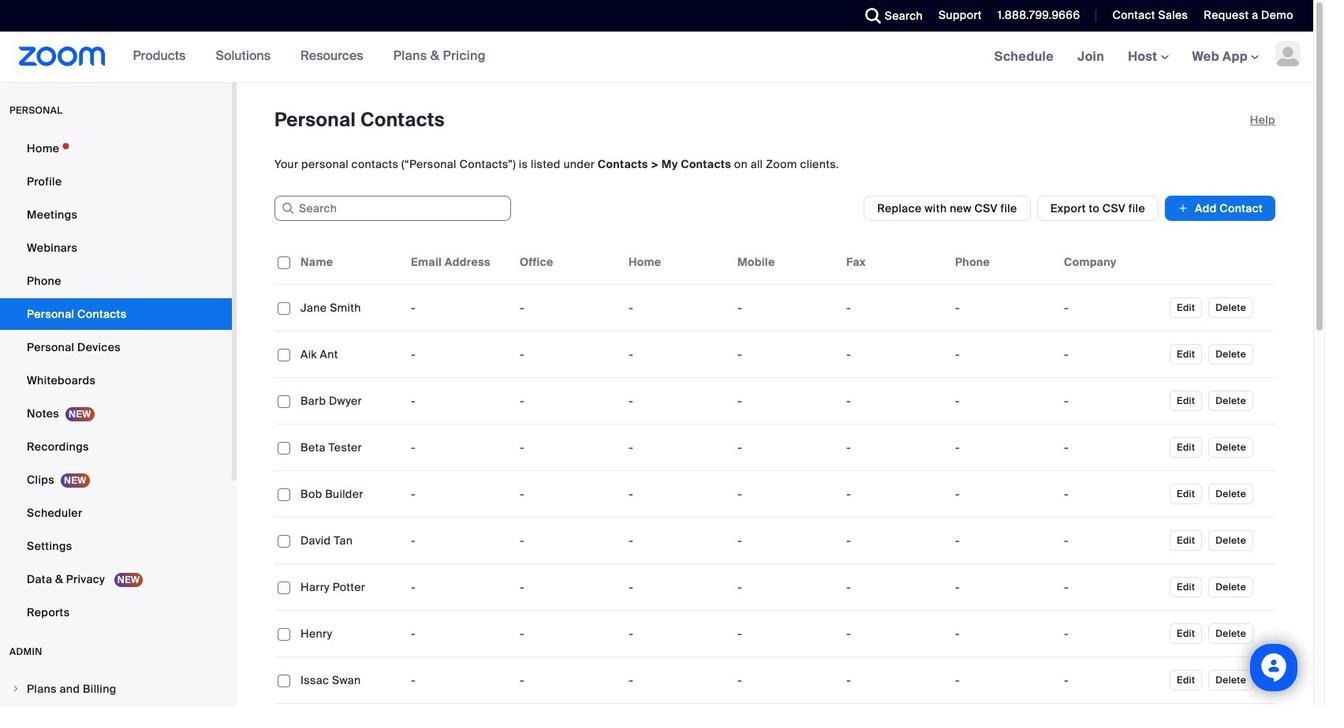 Task type: vqa. For each thing, say whether or not it's contained in the screenshot.
application
yes



Task type: locate. For each thing, give the bounding box(es) containing it.
meetings navigation
[[983, 32, 1314, 83]]

cell
[[949, 292, 1058, 324], [1058, 292, 1167, 324], [949, 339, 1058, 370], [1058, 339, 1167, 370], [949, 385, 1058, 417], [1058, 385, 1167, 417], [949, 432, 1058, 463], [1058, 432, 1167, 463], [949, 478, 1058, 510], [1058, 478, 1167, 510], [949, 525, 1058, 556], [1058, 525, 1167, 556], [949, 571, 1058, 603], [1058, 571, 1167, 603], [949, 618, 1058, 649], [1058, 618, 1167, 649], [949, 664, 1058, 696], [1058, 664, 1167, 696], [275, 704, 294, 707], [294, 704, 405, 707], [405, 704, 514, 707], [514, 704, 623, 707], [623, 704, 732, 707], [732, 704, 840, 707], [840, 704, 949, 707], [949, 704, 1058, 707], [1058, 704, 1167, 707], [1167, 704, 1276, 707]]

zoom logo image
[[19, 47, 105, 66]]

application
[[275, 240, 1288, 707]]

banner
[[0, 32, 1314, 83]]

product information navigation
[[105, 32, 498, 82]]

menu item
[[0, 674, 232, 704]]

right image
[[11, 684, 21, 694]]

Search Contacts Input text field
[[275, 196, 511, 221]]



Task type: describe. For each thing, give the bounding box(es) containing it.
personal menu menu
[[0, 133, 232, 630]]

profile picture image
[[1276, 41, 1301, 66]]

add image
[[1178, 200, 1189, 216]]



